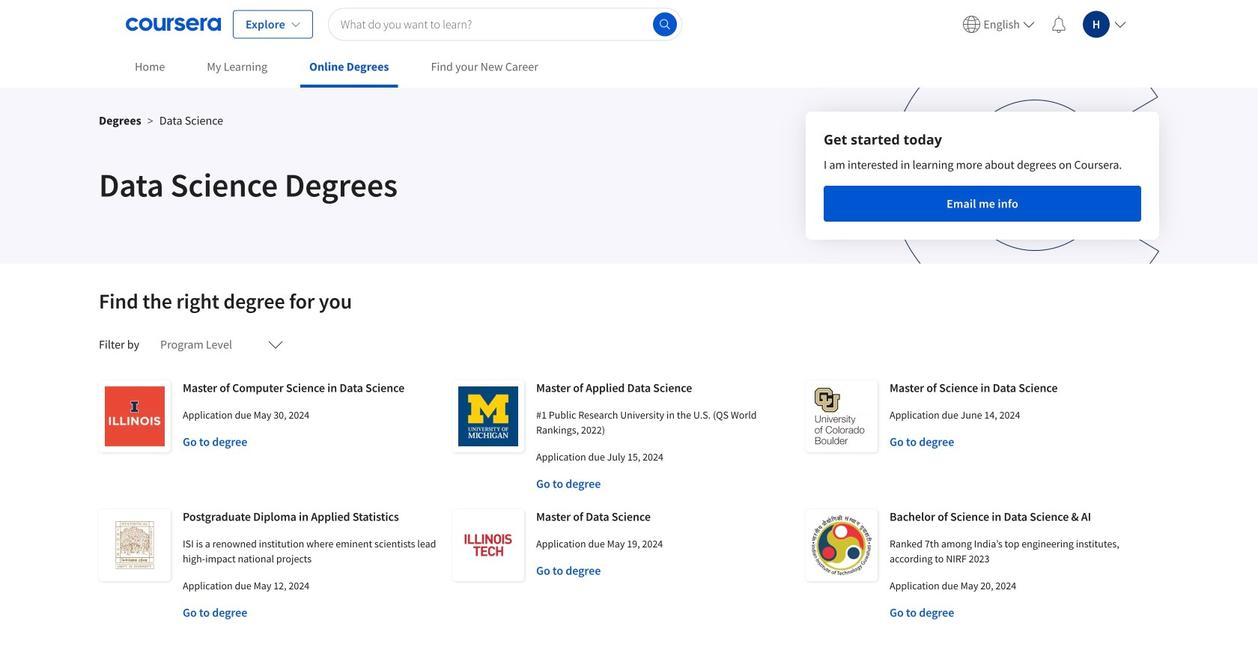 Task type: describe. For each thing, give the bounding box(es) containing it.
university of michigan image
[[453, 381, 525, 453]]

university of illinois at urbana-champaign image
[[99, 381, 171, 453]]

illinois tech image
[[453, 510, 525, 582]]



Task type: locate. For each thing, give the bounding box(es) containing it.
university of colorado boulder image
[[806, 381, 878, 453]]

coursera image
[[126, 12, 221, 36]]

None search field
[[328, 8, 683, 41]]

indian institute of technology guwahati image
[[806, 510, 878, 582]]

What do you want to learn? text field
[[328, 8, 683, 41]]

indian statistical institute image
[[99, 510, 171, 582]]



Task type: vqa. For each thing, say whether or not it's contained in the screenshot.
ILLINOIS TECH image
yes



